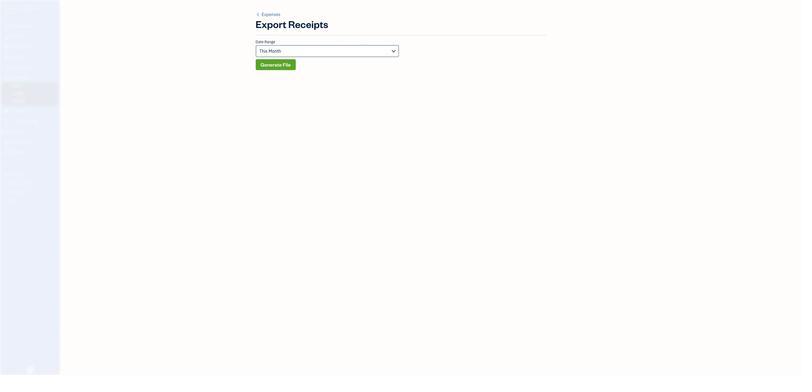 Task type: describe. For each thing, give the bounding box(es) containing it.
settings image
[[4, 199, 58, 203]]

company
[[20, 5, 39, 10]]

team members image
[[4, 172, 58, 177]]

maria's
[[4, 5, 19, 10]]

estimate image
[[4, 44, 10, 50]]

this
[[260, 48, 268, 54]]

generate file
[[261, 62, 291, 68]]

items and services image
[[4, 181, 58, 186]]

report image
[[4, 150, 10, 155]]

freshbooks image
[[26, 367, 34, 374]]

chart image
[[4, 139, 10, 145]]

expenses
[[262, 12, 281, 17]]

date range
[[256, 40, 275, 44]]

expense image
[[4, 75, 10, 81]]

range
[[265, 40, 275, 44]]

timer image
[[4, 119, 10, 124]]

dashboard image
[[4, 24, 10, 29]]



Task type: vqa. For each thing, say whether or not it's contained in the screenshot.
COMPANY
yes



Task type: locate. For each thing, give the bounding box(es) containing it.
chevronleft image
[[256, 11, 261, 18]]

export receipts
[[256, 18, 328, 31]]

bank connections image
[[4, 190, 58, 194]]

apps image
[[4, 164, 58, 168]]

project image
[[4, 108, 10, 114]]

money image
[[4, 129, 10, 135]]

month
[[269, 48, 281, 54]]

receipts
[[288, 18, 328, 31]]

generate file button
[[256, 59, 296, 70]]

invoice image
[[4, 55, 10, 60]]

maria's company owner
[[4, 5, 39, 15]]

export
[[256, 18, 286, 31]]

payment image
[[4, 65, 10, 71]]

client image
[[4, 34, 10, 40]]

Select date range field
[[256, 45, 399, 57]]

owner
[[4, 11, 14, 15]]

main element
[[0, 0, 74, 376]]

this month
[[260, 48, 281, 54]]

generate
[[261, 62, 282, 68]]

date
[[256, 40, 264, 44]]

expenses button
[[256, 11, 281, 18]]

file
[[283, 62, 291, 68]]



